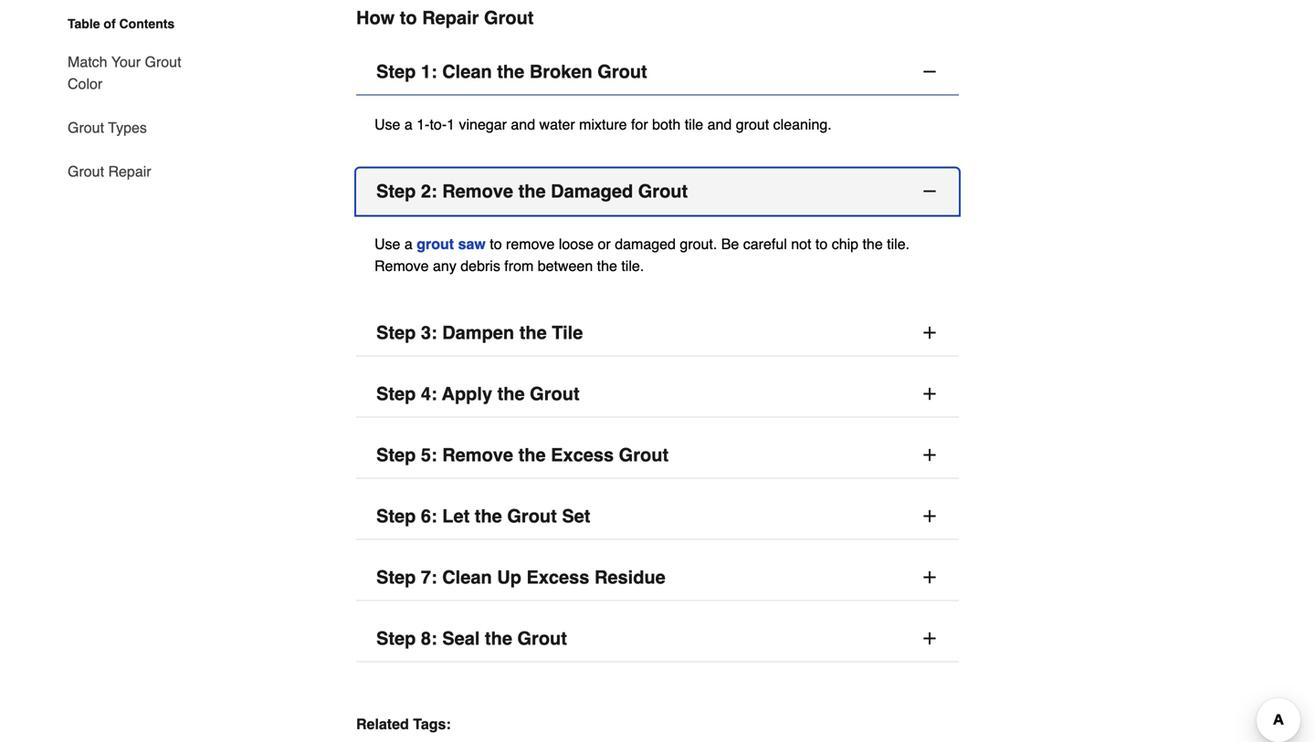 Task type: vqa. For each thing, say whether or not it's contained in the screenshot.
debris
yes



Task type: locate. For each thing, give the bounding box(es) containing it.
clean right 1:
[[442, 61, 492, 82]]

grout left cleaning.
[[736, 116, 769, 133]]

grout inside "button"
[[530, 383, 580, 404]]

use left 1-
[[374, 116, 400, 133]]

the for step 2: remove the damaged grout
[[518, 181, 546, 202]]

to
[[400, 7, 417, 28], [490, 235, 502, 252], [815, 235, 828, 252]]

chip
[[832, 235, 858, 252]]

plus image
[[921, 323, 939, 342], [921, 446, 939, 464], [921, 568, 939, 587], [921, 629, 939, 648]]

excess right up
[[526, 567, 589, 588]]

grout up damaged on the top of page
[[638, 181, 688, 202]]

up
[[497, 567, 521, 588]]

step left 2:
[[376, 181, 416, 202]]

step left 7:
[[376, 567, 416, 588]]

1 horizontal spatial and
[[707, 116, 732, 133]]

seal
[[442, 628, 480, 649]]

step 3: dampen the tile
[[376, 322, 583, 343]]

4 plus image from the top
[[921, 629, 939, 648]]

0 horizontal spatial tile.
[[621, 257, 644, 274]]

0 horizontal spatial repair
[[108, 163, 151, 180]]

how
[[356, 7, 395, 28]]

related tags:
[[356, 716, 451, 733]]

table
[[68, 16, 100, 31]]

to right the how
[[400, 7, 417, 28]]

1 plus image from the top
[[921, 323, 939, 342]]

plus image for step 6: let the grout set
[[921, 507, 939, 525]]

remove
[[442, 181, 513, 202], [374, 257, 429, 274], [442, 444, 513, 466]]

to-
[[430, 116, 447, 133]]

the inside "button"
[[497, 383, 525, 404]]

careful
[[743, 235, 787, 252]]

damaged
[[551, 181, 633, 202]]

the for step 3: dampen the tile
[[519, 322, 547, 343]]

1 clean from the top
[[442, 61, 492, 82]]

5 step from the top
[[376, 444, 416, 466]]

0 vertical spatial repair
[[422, 7, 479, 28]]

grout down tile
[[530, 383, 580, 404]]

plus image for step 5: remove the excess grout
[[921, 446, 939, 464]]

excess inside button
[[526, 567, 589, 588]]

minus image
[[921, 62, 939, 81]]

grout left set
[[507, 506, 557, 527]]

minus image
[[921, 182, 939, 200]]

grout up 'for' at the top left
[[597, 61, 647, 82]]

the right apply
[[497, 383, 525, 404]]

tile
[[685, 116, 703, 133]]

grout up any
[[417, 235, 454, 252]]

5:
[[421, 444, 437, 466]]

0 vertical spatial remove
[[442, 181, 513, 202]]

your
[[111, 53, 141, 70]]

the down or in the left top of the page
[[597, 257, 617, 274]]

the for step 1: clean the broken grout
[[497, 61, 524, 82]]

a
[[404, 116, 413, 133], [404, 235, 413, 252]]

step for step 7: clean up excess residue
[[376, 567, 416, 588]]

2 step from the top
[[376, 181, 416, 202]]

grout repair
[[68, 163, 151, 180]]

1 vertical spatial use
[[374, 235, 400, 252]]

to right saw
[[490, 235, 502, 252]]

0 horizontal spatial and
[[511, 116, 535, 133]]

2 clean from the top
[[442, 567, 492, 588]]

step 2: remove the damaged grout
[[376, 181, 688, 202]]

use a 1-to-1 vinegar and water mixture for both tile and grout cleaning.
[[374, 116, 832, 133]]

step left 3:
[[376, 322, 416, 343]]

2 vertical spatial remove
[[442, 444, 513, 466]]

plus image inside step 8: seal the grout button
[[921, 629, 939, 648]]

2 plus image from the top
[[921, 507, 939, 525]]

step 1: clean the broken grout button
[[356, 49, 959, 95]]

to right not
[[815, 235, 828, 252]]

3 plus image from the top
[[921, 568, 939, 587]]

a left grout saw link
[[404, 235, 413, 252]]

tile.
[[887, 235, 910, 252], [621, 257, 644, 274]]

and right tile
[[707, 116, 732, 133]]

3 step from the top
[[376, 322, 416, 343]]

4:
[[421, 383, 437, 404]]

step left 5:
[[376, 444, 416, 466]]

step left 6: on the left bottom of page
[[376, 506, 416, 527]]

a for grout
[[404, 235, 413, 252]]

1 step from the top
[[376, 61, 416, 82]]

step 4: apply the grout button
[[356, 371, 959, 418]]

1 use from the top
[[374, 116, 400, 133]]

contents
[[119, 16, 175, 31]]

step for step 1: clean the broken grout
[[376, 61, 416, 82]]

1 horizontal spatial to
[[490, 235, 502, 252]]

step for step 8: seal the grout
[[376, 628, 416, 649]]

clean inside button
[[442, 61, 492, 82]]

tile
[[552, 322, 583, 343]]

step left 1:
[[376, 61, 416, 82]]

grout
[[736, 116, 769, 133], [417, 235, 454, 252]]

1 vertical spatial plus image
[[921, 507, 939, 525]]

step left 8:
[[376, 628, 416, 649]]

the inside button
[[485, 628, 512, 649]]

step left 4:
[[376, 383, 416, 404]]

step inside step 8: seal the grout button
[[376, 628, 416, 649]]

0 vertical spatial plus image
[[921, 385, 939, 403]]

step for step 3: dampen the tile
[[376, 322, 416, 343]]

repair inside table of contents element
[[108, 163, 151, 180]]

1 and from the left
[[511, 116, 535, 133]]

residue
[[594, 567, 666, 588]]

1 plus image from the top
[[921, 385, 939, 403]]

dampen
[[442, 322, 514, 343]]

remove for 2:
[[442, 181, 513, 202]]

0 vertical spatial tile.
[[887, 235, 910, 252]]

1
[[447, 116, 455, 133]]

0 horizontal spatial to
[[400, 7, 417, 28]]

1 vertical spatial clean
[[442, 567, 492, 588]]

the for step 5: remove the excess grout
[[518, 444, 546, 466]]

grout
[[484, 7, 534, 28], [145, 53, 181, 70], [597, 61, 647, 82], [68, 119, 104, 136], [68, 163, 104, 180], [638, 181, 688, 202], [530, 383, 580, 404], [619, 444, 669, 466], [507, 506, 557, 527], [517, 628, 567, 649]]

plus image inside step 7: clean up excess residue button
[[921, 568, 939, 587]]

excess up set
[[551, 444, 614, 466]]

a left 1-
[[404, 116, 413, 133]]

4 step from the top
[[376, 383, 416, 404]]

7 step from the top
[[376, 567, 416, 588]]

clean inside button
[[442, 567, 492, 588]]

plus image inside step 5: remove the excess grout button
[[921, 446, 939, 464]]

8 step from the top
[[376, 628, 416, 649]]

0 horizontal spatial grout
[[417, 235, 454, 252]]

step 5: remove the excess grout button
[[356, 432, 959, 479]]

be
[[721, 235, 739, 252]]

2 a from the top
[[404, 235, 413, 252]]

the left broken
[[497, 61, 524, 82]]

grout right your
[[145, 53, 181, 70]]

remove inside to remove loose or damaged grout. be careful not to chip the tile. remove any debris from between the tile.
[[374, 257, 429, 274]]

grout left 'types'
[[68, 119, 104, 136]]

excess
[[551, 444, 614, 466], [526, 567, 589, 588]]

0 vertical spatial clean
[[442, 61, 492, 82]]

remove right 5:
[[442, 444, 513, 466]]

use left grout saw link
[[374, 235, 400, 252]]

remove down use a grout saw
[[374, 257, 429, 274]]

tile. down damaged on the top of page
[[621, 257, 644, 274]]

the left tile
[[519, 322, 547, 343]]

1 vertical spatial grout
[[417, 235, 454, 252]]

2 plus image from the top
[[921, 446, 939, 464]]

excess inside button
[[551, 444, 614, 466]]

the right let on the bottom
[[475, 506, 502, 527]]

0 vertical spatial use
[[374, 116, 400, 133]]

grout down step 7: clean up excess residue
[[517, 628, 567, 649]]

1 vertical spatial excess
[[526, 567, 589, 588]]

the
[[497, 61, 524, 82], [518, 181, 546, 202], [862, 235, 883, 252], [597, 257, 617, 274], [519, 322, 547, 343], [497, 383, 525, 404], [518, 444, 546, 466], [475, 506, 502, 527], [485, 628, 512, 649]]

table of contents
[[68, 16, 175, 31]]

damaged
[[615, 235, 676, 252]]

step 7: clean up excess residue button
[[356, 555, 959, 601]]

step for step 6: let the grout set
[[376, 506, 416, 527]]

6 step from the top
[[376, 506, 416, 527]]

plus image
[[921, 385, 939, 403], [921, 507, 939, 525]]

step inside step 7: clean up excess residue button
[[376, 567, 416, 588]]

repair up 1:
[[422, 7, 479, 28]]

1 horizontal spatial tile.
[[887, 235, 910, 252]]

plus image inside step 4: apply the grout "button"
[[921, 385, 939, 403]]

1:
[[421, 61, 437, 82]]

cleaning.
[[773, 116, 832, 133]]

1 a from the top
[[404, 116, 413, 133]]

step for step 5: remove the excess grout
[[376, 444, 416, 466]]

step 6: let the grout set button
[[356, 493, 959, 540]]

step inside step 1: clean the broken grout button
[[376, 61, 416, 82]]

clean
[[442, 61, 492, 82], [442, 567, 492, 588]]

0 vertical spatial a
[[404, 116, 413, 133]]

color
[[68, 75, 102, 92]]

step
[[376, 61, 416, 82], [376, 181, 416, 202], [376, 322, 416, 343], [376, 383, 416, 404], [376, 444, 416, 466], [376, 506, 416, 527], [376, 567, 416, 588], [376, 628, 416, 649]]

step 1: clean the broken grout
[[376, 61, 647, 82]]

plus image for step 8: seal the grout
[[921, 629, 939, 648]]

step inside step 4: apply the grout "button"
[[376, 383, 416, 404]]

clean right 7:
[[442, 567, 492, 588]]

1 vertical spatial repair
[[108, 163, 151, 180]]

any
[[433, 257, 456, 274]]

plus image for step 3: dampen the tile
[[921, 323, 939, 342]]

both
[[652, 116, 681, 133]]

1 vertical spatial a
[[404, 235, 413, 252]]

step 5: remove the excess grout
[[376, 444, 669, 466]]

step inside step 6: let the grout set button
[[376, 506, 416, 527]]

repair down 'types'
[[108, 163, 151, 180]]

loose
[[559, 235, 594, 252]]

grout inside button
[[517, 628, 567, 649]]

set
[[562, 506, 590, 527]]

grout down step 4: apply the grout "button"
[[619, 444, 669, 466]]

plus image inside step 6: let the grout set button
[[921, 507, 939, 525]]

step inside step 5: remove the excess grout button
[[376, 444, 416, 466]]

0 vertical spatial grout
[[736, 116, 769, 133]]

clean for up
[[442, 567, 492, 588]]

the up step 6: let the grout set
[[518, 444, 546, 466]]

0 vertical spatial excess
[[551, 444, 614, 466]]

2 use from the top
[[374, 235, 400, 252]]

repair
[[422, 7, 479, 28], [108, 163, 151, 180]]

1 vertical spatial tile.
[[621, 257, 644, 274]]

match your grout color link
[[68, 40, 190, 106]]

and left the water
[[511, 116, 535, 133]]

6:
[[421, 506, 437, 527]]

and
[[511, 116, 535, 133], [707, 116, 732, 133]]

vinegar
[[459, 116, 507, 133]]

remove right 2:
[[442, 181, 513, 202]]

step inside "step 2: remove the damaged grout" button
[[376, 181, 416, 202]]

use
[[374, 116, 400, 133], [374, 235, 400, 252]]

the right the chip
[[862, 235, 883, 252]]

the right seal
[[485, 628, 512, 649]]

1 vertical spatial remove
[[374, 257, 429, 274]]

step inside step 3: dampen the tile button
[[376, 322, 416, 343]]

the up the remove
[[518, 181, 546, 202]]

table of contents element
[[53, 15, 190, 183]]

tile. right the chip
[[887, 235, 910, 252]]

plus image inside step 3: dampen the tile button
[[921, 323, 939, 342]]

use for use a grout saw
[[374, 235, 400, 252]]

not
[[791, 235, 811, 252]]



Task type: describe. For each thing, give the bounding box(es) containing it.
clean for the
[[442, 61, 492, 82]]

between
[[538, 257, 593, 274]]

a for 1-
[[404, 116, 413, 133]]

grout repair link
[[68, 150, 151, 183]]

remove for 5:
[[442, 444, 513, 466]]

1 horizontal spatial grout
[[736, 116, 769, 133]]

use a grout saw
[[374, 235, 486, 252]]

broken
[[529, 61, 592, 82]]

how to repair grout
[[356, 7, 534, 28]]

step 7: clean up excess residue
[[376, 567, 666, 588]]

grout.
[[680, 235, 717, 252]]

1 horizontal spatial repair
[[422, 7, 479, 28]]

2 horizontal spatial to
[[815, 235, 828, 252]]

2 and from the left
[[707, 116, 732, 133]]

7:
[[421, 567, 437, 588]]

3:
[[421, 322, 437, 343]]

tags:
[[413, 716, 451, 733]]

grout down grout types link
[[68, 163, 104, 180]]

grout inside the match your grout color
[[145, 53, 181, 70]]

or
[[598, 235, 611, 252]]

step for step 4: apply the grout
[[376, 383, 416, 404]]

of
[[104, 16, 116, 31]]

let
[[442, 506, 470, 527]]

remove
[[506, 235, 555, 252]]

2:
[[421, 181, 437, 202]]

match your grout color
[[68, 53, 181, 92]]

excess for the
[[551, 444, 614, 466]]

use for use a 1-to-1 vinegar and water mixture for both tile and grout cleaning.
[[374, 116, 400, 133]]

plus image for step 7: clean up excess residue
[[921, 568, 939, 587]]

step 2: remove the damaged grout button
[[356, 168, 959, 215]]

step for step 2: remove the damaged grout
[[376, 181, 416, 202]]

8:
[[421, 628, 437, 649]]

grout types
[[68, 119, 147, 136]]

the for step 4: apply the grout
[[497, 383, 525, 404]]

related
[[356, 716, 409, 733]]

saw
[[458, 235, 486, 252]]

step 8: seal the grout button
[[356, 616, 959, 662]]

step 8: seal the grout
[[376, 628, 567, 649]]

apply
[[442, 383, 492, 404]]

grout up step 1: clean the broken grout
[[484, 7, 534, 28]]

water
[[539, 116, 575, 133]]

grout saw link
[[417, 235, 486, 252]]

match
[[68, 53, 107, 70]]

excess for up
[[526, 567, 589, 588]]

step 6: let the grout set
[[376, 506, 590, 527]]

for
[[631, 116, 648, 133]]

mixture
[[579, 116, 627, 133]]

grout types link
[[68, 106, 147, 150]]

the for step 8: seal the grout
[[485, 628, 512, 649]]

debris
[[460, 257, 500, 274]]

plus image for step 4: apply the grout
[[921, 385, 939, 403]]

to remove loose or damaged grout. be careful not to chip the tile. remove any debris from between the tile.
[[374, 235, 910, 274]]

from
[[504, 257, 534, 274]]

step 4: apply the grout
[[376, 383, 580, 404]]

1-
[[417, 116, 430, 133]]

types
[[108, 119, 147, 136]]

step 3: dampen the tile button
[[356, 310, 959, 356]]

the for step 6: let the grout set
[[475, 506, 502, 527]]



